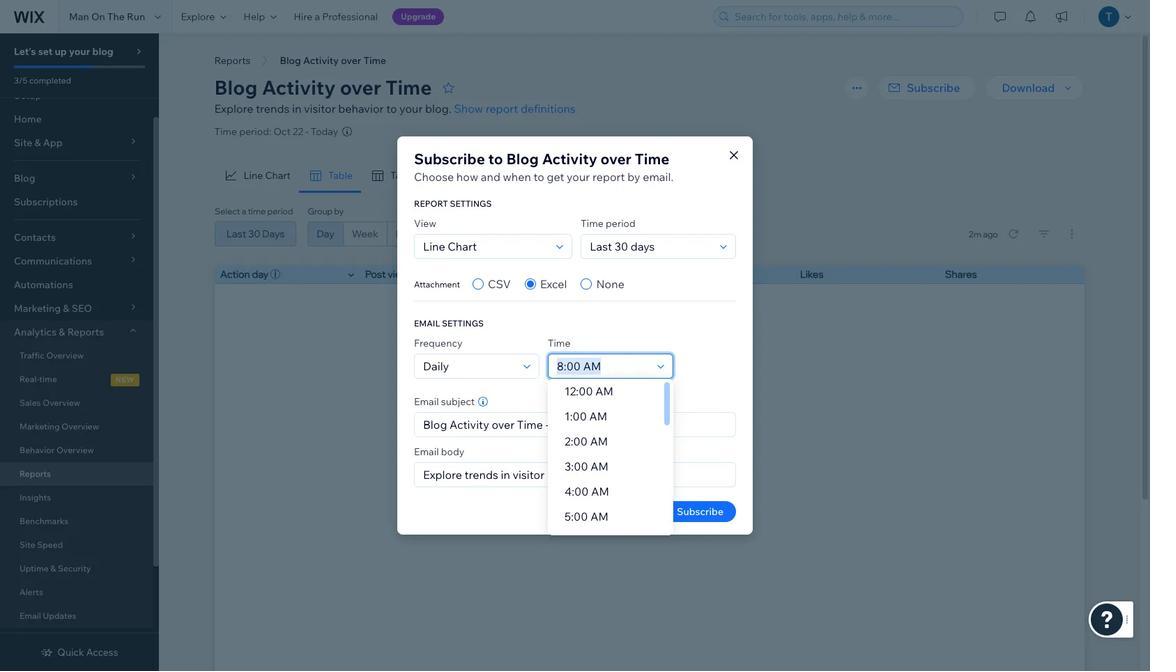Task type: vqa. For each thing, say whether or not it's contained in the screenshot.
SELECT FROM YOUR CUSTOMER LIST OR ADD A NEW ONE Field
no



Task type: locate. For each thing, give the bounding box(es) containing it.
sales
[[20, 398, 41, 408]]

reports button
[[207, 50, 257, 71]]

& up "traffic overview"
[[59, 326, 65, 339]]

traffic
[[20, 351, 44, 361]]

email left subject
[[414, 396, 439, 408]]

2 vertical spatial activity
[[542, 150, 597, 168]]

reports link
[[0, 463, 153, 487]]

am
[[595, 385, 613, 399], [589, 410, 607, 424], [590, 435, 608, 449], [591, 460, 608, 474], [591, 485, 609, 499], [590, 510, 608, 524], [591, 535, 609, 549]]

new
[[424, 172, 439, 179], [116, 376, 135, 385]]

your right up
[[69, 45, 90, 58]]

to right behavior at the top left of the page
[[386, 102, 397, 116]]

setup
[[14, 89, 42, 102]]

reports down help
[[214, 54, 251, 67]]

Email subject field
[[419, 413, 731, 437]]

1 horizontal spatial subscribe button
[[877, 75, 977, 100]]

12:00
[[565, 385, 593, 399]]

4:00
[[565, 485, 589, 499]]

1 horizontal spatial blog
[[280, 54, 301, 67]]

12:00 am
[[565, 385, 613, 399]]

time
[[363, 54, 386, 67], [386, 75, 432, 100], [214, 125, 237, 138], [635, 150, 669, 168], [581, 217, 604, 230], [548, 337, 571, 350]]

hire a professional link
[[285, 0, 386, 33]]

1 horizontal spatial new
[[424, 172, 439, 179]]

1 horizontal spatial your
[[399, 102, 423, 116]]

email settings
[[414, 319, 484, 329]]

blog activity over time
[[280, 54, 386, 67], [214, 75, 432, 100]]

& right uptime
[[50, 564, 56, 574]]

1 table from the left
[[328, 169, 353, 182]]

0 horizontal spatial reports
[[20, 469, 51, 480]]

over up by
[[601, 150, 632, 168]]

1 vertical spatial report
[[592, 170, 625, 184]]

2 vertical spatial your
[[567, 170, 590, 184]]

time up email.
[[635, 150, 669, 168]]

email
[[414, 396, 439, 408], [414, 446, 439, 459], [20, 611, 41, 622]]

explore for explore
[[181, 10, 215, 23]]

am right 4:00
[[591, 485, 609, 499]]

table up report
[[390, 169, 415, 182]]

your inside sidebar element
[[69, 45, 90, 58]]

new up report
[[424, 172, 439, 179]]

blog.
[[425, 102, 451, 116]]

setup link
[[0, 84, 153, 107]]

6:00 am
[[565, 535, 609, 549]]

0 horizontal spatial &
[[50, 564, 56, 574]]

am right 2:00
[[590, 435, 608, 449]]

0 horizontal spatial blog
[[214, 75, 258, 100]]

Email body field
[[419, 464, 731, 487]]

man
[[69, 10, 89, 23]]

overview down analytics & reports
[[46, 351, 84, 361]]

2:00
[[565, 435, 588, 449]]

2 horizontal spatial to
[[534, 170, 544, 184]]

time up behavior at the top left of the page
[[363, 54, 386, 67]]

1 vertical spatial subscribe
[[414, 150, 485, 168]]

traffic overview
[[20, 351, 84, 361]]

& for analytics
[[59, 326, 65, 339]]

reports up insights
[[20, 469, 51, 480]]

1 vertical spatial your
[[399, 102, 423, 116]]

hire
[[294, 10, 312, 23]]

and
[[481, 170, 500, 184]]

&
[[59, 326, 65, 339], [50, 564, 56, 574]]

& inside the uptime & security link
[[50, 564, 56, 574]]

2 horizontal spatial subscribe
[[907, 81, 960, 95]]

table down the today
[[328, 169, 353, 182]]

to
[[386, 102, 397, 116], [488, 150, 503, 168], [534, 170, 544, 184]]

blog activity over time up visitor
[[214, 75, 432, 100]]

1 horizontal spatial &
[[59, 326, 65, 339]]

reports up traffic overview link
[[67, 326, 104, 339]]

1 vertical spatial &
[[50, 564, 56, 574]]

am right 6:00
[[591, 535, 609, 549]]

period:
[[239, 125, 271, 138]]

man on the run
[[69, 10, 145, 23]]

line chart
[[244, 169, 291, 182]]

new up sales overview link
[[116, 376, 135, 385]]

behavior overview link
[[0, 439, 153, 463]]

1 vertical spatial to
[[488, 150, 503, 168]]

0 horizontal spatial new
[[116, 376, 135, 385]]

0 vertical spatial new
[[424, 172, 439, 179]]

report left by
[[592, 170, 625, 184]]

insights
[[20, 493, 51, 503]]

the
[[107, 10, 125, 23]]

0 vertical spatial over
[[341, 54, 361, 67]]

list box
[[548, 379, 673, 555]]

0 vertical spatial settings
[[450, 199, 492, 209]]

site speed link
[[0, 534, 153, 558]]

tab list
[[214, 159, 652, 193]]

overview down marketing overview link
[[56, 445, 94, 456]]

1 vertical spatial new
[[116, 376, 135, 385]]

am right "3:00"
[[591, 460, 608, 474]]

sidebar element
[[0, 33, 159, 672]]

3/5
[[14, 75, 27, 86]]

am for 5:00 am
[[590, 510, 608, 524]]

quick access button
[[41, 647, 118, 659]]

0 vertical spatial report
[[486, 102, 518, 116]]

0 vertical spatial &
[[59, 326, 65, 339]]

uptime
[[20, 564, 49, 574]]

0 vertical spatial your
[[69, 45, 90, 58]]

1 horizontal spatial subscribe
[[677, 506, 723, 519]]

overview for marketing overview
[[62, 422, 99, 432]]

view
[[414, 217, 436, 230]]

Search for tools, apps, help & more... field
[[730, 7, 958, 26]]

1 vertical spatial settings
[[442, 319, 484, 329]]

time up blog.
[[386, 75, 432, 100]]

email inside sidebar element
[[20, 611, 41, 622]]

1 vertical spatial reports
[[67, 326, 104, 339]]

email left body
[[414, 446, 439, 459]]

chart
[[265, 169, 291, 182]]

your right get
[[567, 170, 590, 184]]

settings down the how
[[450, 199, 492, 209]]

csv
[[488, 277, 511, 291]]

tab list containing line chart
[[214, 159, 652, 193]]

3:00
[[565, 460, 588, 474]]

activity
[[303, 54, 339, 67], [262, 75, 336, 100], [542, 150, 597, 168]]

benchmarks
[[20, 516, 69, 527]]

uptime & security
[[20, 564, 91, 574]]

0 horizontal spatial subscribe
[[414, 150, 485, 168]]

0 vertical spatial email
[[414, 396, 439, 408]]

explore up period:
[[214, 102, 253, 116]]

blog inside subscribe to blog activity over time choose how and when to get your report by email.
[[506, 150, 539, 168]]

activity up get
[[542, 150, 597, 168]]

am for 2:00 am
[[590, 435, 608, 449]]

marketing overview
[[20, 422, 99, 432]]

am right 5:00 in the bottom of the page
[[590, 510, 608, 524]]

0 vertical spatial activity
[[303, 54, 339, 67]]

1 vertical spatial activity
[[262, 75, 336, 100]]

help
[[243, 10, 265, 23]]

1 vertical spatial explore
[[214, 102, 253, 116]]

email down alerts
[[20, 611, 41, 622]]

blog activity over time down hire a professional
[[280, 54, 386, 67]]

0 horizontal spatial report
[[486, 102, 518, 116]]

behavior
[[20, 445, 55, 456]]

0 vertical spatial blog
[[280, 54, 301, 67]]

0 vertical spatial blog activity over time
[[280, 54, 386, 67]]

reports for reports button
[[214, 54, 251, 67]]

definitions
[[521, 102, 576, 116]]

blog down reports button
[[214, 75, 258, 100]]

blog activity over time inside blog activity over time button
[[280, 54, 386, 67]]

activity down a on the top left
[[303, 54, 339, 67]]

alerts
[[20, 588, 43, 598]]

1 vertical spatial subscribe button
[[664, 502, 736, 523]]

am right 1:00 at the bottom of page
[[589, 410, 607, 424]]

2 vertical spatial over
[[601, 150, 632, 168]]

time left period:
[[214, 125, 237, 138]]

show report definitions button
[[454, 100, 576, 117]]

1:00 am
[[565, 410, 607, 424]]

blog
[[280, 54, 301, 67], [214, 75, 258, 100], [506, 150, 539, 168]]

0 vertical spatial explore
[[181, 10, 215, 23]]

explore up reports button
[[181, 10, 215, 23]]

1 horizontal spatial reports
[[67, 326, 104, 339]]

your left blog.
[[399, 102, 423, 116]]

let's set up your blog
[[14, 45, 113, 58]]

2 vertical spatial to
[[534, 170, 544, 184]]

1 vertical spatial email
[[414, 446, 439, 459]]

2 vertical spatial blog
[[506, 150, 539, 168]]

overview up marketing overview
[[43, 398, 80, 408]]

time left period
[[581, 217, 604, 230]]

0 horizontal spatial your
[[69, 45, 90, 58]]

security
[[58, 564, 91, 574]]

0 vertical spatial subscribe button
[[877, 75, 977, 100]]

blog up when
[[506, 150, 539, 168]]

settings
[[450, 199, 492, 209], [442, 319, 484, 329]]

& inside analytics & reports dropdown button
[[59, 326, 65, 339]]

site speed
[[20, 540, 63, 551]]

Time period field
[[586, 235, 716, 259]]

overview for sales overview
[[43, 398, 80, 408]]

2 horizontal spatial your
[[567, 170, 590, 184]]

0 vertical spatial subscribe
[[907, 81, 960, 95]]

to left get
[[534, 170, 544, 184]]

option group containing csv
[[473, 276, 624, 293]]

0 vertical spatial to
[[386, 102, 397, 116]]

explore trends in visitor behavior to your blog.
[[214, 102, 451, 116]]

-
[[305, 125, 309, 138]]

subject
[[441, 396, 475, 408]]

2:00 am
[[565, 435, 608, 449]]

report right show
[[486, 102, 518, 116]]

0 vertical spatial reports
[[214, 54, 251, 67]]

over
[[341, 54, 361, 67], [340, 75, 381, 100], [601, 150, 632, 168]]

site
[[20, 540, 35, 551]]

Time field
[[553, 355, 653, 378]]

0 horizontal spatial table
[[328, 169, 353, 182]]

over down the professional
[[341, 54, 361, 67]]

subscribe
[[907, 81, 960, 95], [414, 150, 485, 168], [677, 506, 723, 519]]

blog down hire
[[280, 54, 301, 67]]

1 vertical spatial blog
[[214, 75, 258, 100]]

home link
[[0, 107, 153, 131]]

option group
[[473, 276, 624, 293]]

overview down sales overview link
[[62, 422, 99, 432]]

automations
[[14, 279, 73, 291]]

over up behavior at the top left of the page
[[340, 75, 381, 100]]

activity up in
[[262, 75, 336, 100]]

2 horizontal spatial blog
[[506, 150, 539, 168]]

settings up frequency
[[442, 319, 484, 329]]

0 horizontal spatial subscribe button
[[664, 502, 736, 523]]

reports inside button
[[214, 54, 251, 67]]

0 horizontal spatial to
[[386, 102, 397, 116]]

your
[[69, 45, 90, 58], [399, 102, 423, 116], [567, 170, 590, 184]]

am for 6:00 am
[[591, 535, 609, 549]]

excel
[[540, 277, 567, 291]]

am down time field on the bottom of the page
[[595, 385, 613, 399]]

sales overview
[[20, 398, 80, 408]]

22
[[293, 125, 303, 138]]

am for 12:00 am
[[595, 385, 613, 399]]

1 horizontal spatial report
[[592, 170, 625, 184]]

to up "and"
[[488, 150, 503, 168]]

2 vertical spatial email
[[20, 611, 41, 622]]

1 horizontal spatial table
[[390, 169, 415, 182]]

2 horizontal spatial reports
[[214, 54, 251, 67]]

2 vertical spatial reports
[[20, 469, 51, 480]]



Task type: describe. For each thing, give the bounding box(es) containing it.
home
[[14, 113, 42, 125]]

email for email updates
[[20, 611, 41, 622]]

frequency
[[414, 337, 462, 350]]

1 vertical spatial over
[[340, 75, 381, 100]]

email for email body
[[414, 446, 439, 459]]

real-time
[[20, 374, 57, 385]]

analytics & reports
[[14, 326, 104, 339]]

behavior overview
[[20, 445, 94, 456]]

in
[[292, 102, 301, 116]]

how
[[456, 170, 478, 184]]

email updates link
[[0, 605, 153, 629]]

table button
[[299, 159, 361, 193]]

upgrade
[[401, 11, 436, 22]]

marketing overview link
[[0, 415, 153, 439]]

completed
[[29, 75, 71, 86]]

get
[[547, 170, 564, 184]]

updates
[[43, 611, 76, 622]]

traffic overview link
[[0, 344, 153, 368]]

choose
[[414, 170, 454, 184]]

time up time field on the bottom of the page
[[548, 337, 571, 350]]

time period: oct 22 - today
[[214, 125, 338, 138]]

show report definitions
[[454, 102, 576, 116]]

4:00 am
[[565, 485, 609, 499]]

insights link
[[0, 487, 153, 510]]

am for 4:00 am
[[591, 485, 609, 499]]

by
[[627, 170, 640, 184]]

explore for explore trends in visitor behavior to your blog.
[[214, 102, 253, 116]]

new inside sidebar element
[[116, 376, 135, 385]]

help button
[[235, 0, 285, 33]]

visitor
[[304, 102, 336, 116]]

subscriptions
[[14, 196, 78, 208]]

your inside subscribe to blog activity over time choose how and when to get your report by email.
[[567, 170, 590, 184]]

report inside button
[[486, 102, 518, 116]]

email for email subject
[[414, 396, 439, 408]]

5:00
[[565, 510, 588, 524]]

quick access
[[57, 647, 118, 659]]

2 table from the left
[[390, 169, 415, 182]]

speed
[[37, 540, 63, 551]]

subscribe to blog activity over time choose how and when to get your report by email.
[[414, 150, 674, 184]]

report inside subscribe to blog activity over time choose how and when to get your report by email.
[[592, 170, 625, 184]]

1 horizontal spatial to
[[488, 150, 503, 168]]

oct
[[274, 125, 290, 138]]

activity inside subscribe to blog activity over time choose how and when to get your report by email.
[[542, 150, 597, 168]]

subscribe inside subscribe to blog activity over time choose how and when to get your report by email.
[[414, 150, 485, 168]]

3:00 am
[[565, 460, 608, 474]]

reports for reports link
[[20, 469, 51, 480]]

sales overview link
[[0, 392, 153, 415]]

email updates
[[20, 611, 76, 622]]

email
[[414, 319, 440, 329]]

automations link
[[0, 273, 153, 297]]

over inside button
[[341, 54, 361, 67]]

body
[[441, 446, 464, 459]]

6:00
[[565, 535, 588, 549]]

up
[[55, 45, 67, 58]]

blog
[[92, 45, 113, 58]]

real-
[[20, 374, 39, 385]]

1:00
[[565, 410, 587, 424]]

Frequency field
[[419, 355, 519, 378]]

analytics
[[14, 326, 57, 339]]

line
[[244, 169, 263, 182]]

reports inside dropdown button
[[67, 326, 104, 339]]

analytics & reports button
[[0, 321, 153, 344]]

line chart button
[[214, 159, 299, 193]]

settings for view
[[450, 199, 492, 209]]

1 vertical spatial blog activity over time
[[214, 75, 432, 100]]

2 vertical spatial subscribe
[[677, 506, 723, 519]]

activity inside button
[[303, 54, 339, 67]]

attachment
[[414, 279, 460, 290]]

View field
[[419, 235, 552, 259]]

am for 1:00 am
[[589, 410, 607, 424]]

behavior
[[338, 102, 384, 116]]

set
[[38, 45, 53, 58]]

time period
[[581, 217, 636, 230]]

subscriptions link
[[0, 190, 153, 214]]

professional
[[322, 10, 378, 23]]

hire a professional
[[294, 10, 378, 23]]

email subject
[[414, 396, 475, 408]]

alerts link
[[0, 581, 153, 605]]

show
[[454, 102, 483, 116]]

time
[[39, 374, 57, 385]]

& for uptime
[[50, 564, 56, 574]]

access
[[86, 647, 118, 659]]

blog activity over time button
[[273, 50, 393, 71]]

trends
[[256, 102, 290, 116]]

today
[[311, 125, 338, 138]]

when
[[503, 170, 531, 184]]

time inside button
[[363, 54, 386, 67]]

am for 3:00 am
[[591, 460, 608, 474]]

let's
[[14, 45, 36, 58]]

3/5 completed
[[14, 75, 71, 86]]

5:00 am
[[565, 510, 608, 524]]

marketing
[[20, 422, 60, 432]]

over inside subscribe to blog activity over time choose how and when to get your report by email.
[[601, 150, 632, 168]]

upgrade button
[[392, 8, 444, 25]]

blog inside button
[[280, 54, 301, 67]]

period
[[606, 217, 636, 230]]

settings for frequency
[[442, 319, 484, 329]]

list box containing 12:00 am
[[548, 379, 673, 555]]

table inside table button
[[328, 169, 353, 182]]

run
[[127, 10, 145, 23]]

overview for traffic overview
[[46, 351, 84, 361]]

report settings
[[414, 199, 492, 209]]

overview for behavior overview
[[56, 445, 94, 456]]

time inside subscribe to blog activity over time choose how and when to get your report by email.
[[635, 150, 669, 168]]

uptime & security link
[[0, 558, 153, 581]]



